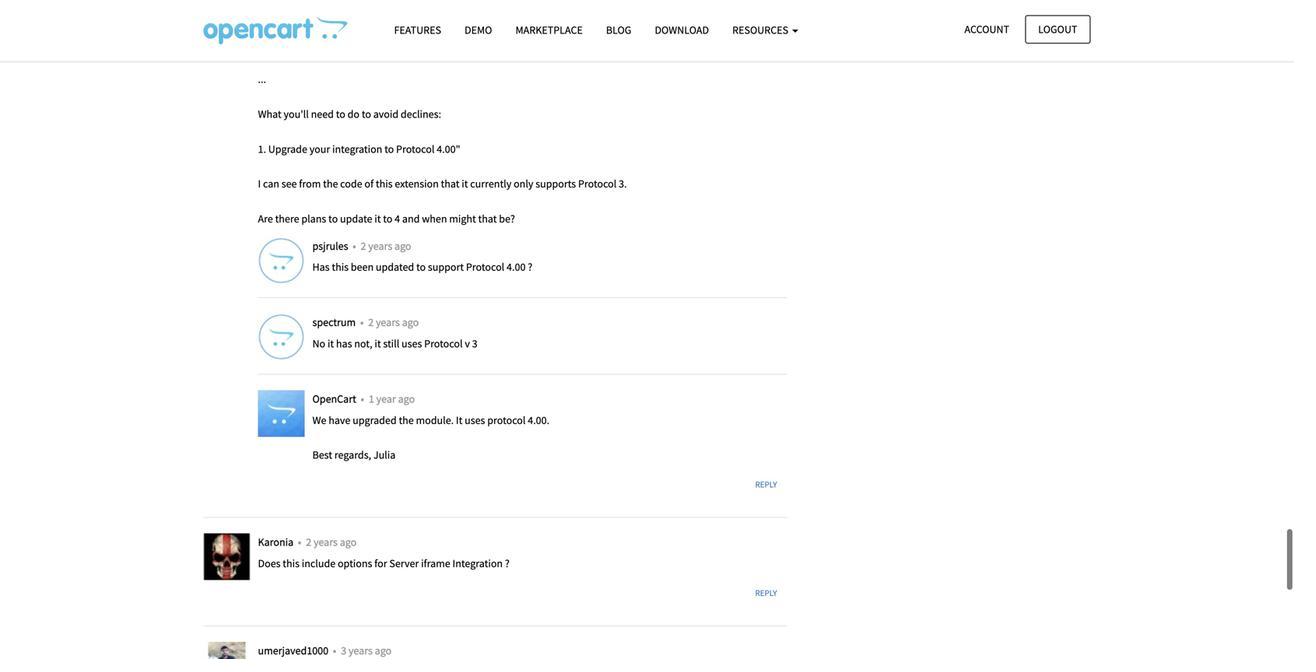 Task type: locate. For each thing, give the bounding box(es) containing it.
0 horizontal spatial ?
[[505, 557, 510, 571]]

0 horizontal spatial the
[[323, 177, 338, 191]]

0 vertical spatial for
[[497, 37, 510, 51]]

years for not,
[[376, 315, 400, 329]]

1.
[[258, 142, 266, 156]]

regards,
[[335, 448, 371, 462]]

the
[[323, 177, 338, 191], [399, 413, 414, 427]]

psjrules
[[313, 239, 351, 253]]

protocol left the 4.00 at the top left of the page
[[466, 260, 505, 274]]

module.
[[416, 413, 454, 427]]

of left blog
[[595, 20, 604, 34]]

uses right still
[[402, 337, 422, 351]]

v
[[465, 337, 470, 351]]

year
[[377, 392, 396, 406]]

2 up not,
[[368, 315, 374, 329]]

ago
[[395, 239, 411, 253], [402, 315, 419, 329], [398, 392, 415, 406], [340, 535, 357, 549], [375, 644, 392, 658]]

began
[[428, 20, 456, 34]]

uses right it
[[465, 413, 485, 427]]

1 horizontal spatial the
[[399, 413, 414, 427]]

0 vertical spatial and
[[754, 20, 772, 34]]

be?
[[499, 212, 515, 226]]

this right the has
[[332, 260, 349, 274]]

2 years ago up the no it has not, it still uses protocol v 3
[[368, 315, 419, 329]]

1 horizontal spatial 3
[[472, 337, 478, 351]]

0 vertical spatial reply
[[756, 479, 777, 490]]

0 horizontal spatial of
[[365, 177, 374, 191]]

0 horizontal spatial and
[[402, 212, 420, 226]]

karonia
[[258, 535, 296, 549]]

account
[[965, 22, 1010, 36]]

1 vertical spatial reply
[[756, 588, 777, 599]]

1 horizontal spatial for
[[497, 37, 510, 51]]

it left 4
[[375, 212, 381, 226]]

years
[[368, 239, 393, 253], [376, 315, 400, 329], [314, 535, 338, 549], [349, 644, 373, 658]]

0 vertical spatial reply button
[[745, 474, 787, 496]]

from
[[299, 177, 321, 191]]

implementation
[[519, 20, 592, 34]]

?
[[528, 260, 533, 274], [505, 557, 510, 571]]

years up include
[[314, 535, 338, 549]]

2 up the been
[[361, 239, 366, 253]]

years for options
[[314, 535, 338, 549]]

for left 3ds
[[497, 37, 510, 51]]

to right the plans
[[329, 212, 338, 226]]

ago for options
[[340, 535, 357, 549]]

0 vertical spatial 2 years ago
[[361, 239, 411, 253]]

that
[[441, 177, 460, 191], [478, 212, 497, 226]]

1 left year
[[369, 392, 374, 406]]

has this been updated to support protocol 4.00 ?
[[313, 260, 533, 274]]

updated
[[376, 260, 414, 274]]

2 reply from the top
[[756, 588, 777, 599]]

1 horizontal spatial of
[[595, 20, 604, 34]]

that left be?
[[478, 212, 497, 226]]

and left e-
[[754, 20, 772, 34]]

to left support
[[416, 260, 426, 274]]

0 vertical spatial 2
[[361, 239, 366, 253]]

protocol left 4.00"
[[396, 142, 435, 156]]

0 vertical spatial of
[[595, 20, 604, 34]]

for
[[497, 37, 510, 51], [375, 557, 387, 571]]

still
[[383, 337, 400, 351]]

and right 4
[[402, 212, 420, 226]]

1 vertical spatial ?
[[505, 557, 510, 571]]

to
[[336, 107, 346, 121], [362, 107, 371, 121], [385, 142, 394, 156], [329, 212, 338, 226], [383, 212, 393, 226], [416, 260, 426, 274]]

? for has this been updated to support protocol 4.00 ?
[[528, 260, 533, 274]]

extension
[[395, 177, 439, 191]]

? for does this include options for server iframe integration ?
[[505, 557, 510, 571]]

years right umerjaved1000
[[349, 644, 373, 658]]

1 vertical spatial 2 years ago
[[368, 315, 419, 329]]

2 for psjrules
[[361, 239, 366, 253]]

server
[[390, 557, 419, 571]]

0 horizontal spatial uses
[[402, 337, 422, 351]]

opencart
[[313, 392, 359, 406]]

for left the server
[[375, 557, 387, 571]]

2 years ago for not,
[[368, 315, 419, 329]]

1 vertical spatial reply button
[[745, 582, 787, 604]]

spectrum image
[[258, 314, 305, 361]]

? right the 4.00 at the top left of the page
[[528, 260, 533, 274]]

update
[[340, 212, 373, 226]]

demo
[[465, 23, 492, 37]]

years up updated
[[368, 239, 393, 253]]

to left do
[[336, 107, 346, 121]]

2 vertical spatial 2
[[306, 535, 312, 549]]

1 vertical spatial and
[[402, 212, 420, 226]]

2 vertical spatial 2 years ago
[[306, 535, 357, 549]]

iframe
[[421, 557, 451, 571]]

i
[[258, 177, 261, 191]]

that right extension
[[441, 177, 460, 191]]

uses
[[402, 337, 422, 351], [465, 413, 485, 427]]

uses for protocol
[[465, 413, 485, 427]]

0 horizontal spatial 3
[[341, 644, 347, 658]]

of right code
[[365, 177, 374, 191]]

schemes
[[386, 20, 426, 34]]

1 horizontal spatial and
[[754, 20, 772, 34]]

1 inside "from june 1 this year, card schemes began their gradual implementation of strong customer authentication and e- commerce transactions will increasingly be checked for 3ds compliance.
[[313, 20, 319, 34]]

0 vertical spatial 1
[[313, 20, 319, 34]]

this left extension
[[376, 177, 393, 191]]

we have upgraded the module. it uses protocol 4.00.
[[313, 413, 550, 427]]

? right integration
[[505, 557, 510, 571]]

plans
[[302, 212, 326, 226]]

4
[[395, 212, 400, 226]]

for inside "from june 1 this year, card schemes began their gradual implementation of strong customer authentication and e- commerce transactions will increasingly be checked for 3ds compliance.
[[497, 37, 510, 51]]

ago for not,
[[402, 315, 419, 329]]

of
[[595, 20, 604, 34], [365, 177, 374, 191]]

marketplace
[[516, 23, 583, 37]]

2 up include
[[306, 535, 312, 549]]

0 vertical spatial that
[[441, 177, 460, 191]]

logout link
[[1026, 15, 1091, 44]]

support
[[428, 260, 464, 274]]

3.
[[619, 177, 627, 191]]

1 vertical spatial uses
[[465, 413, 485, 427]]

0 horizontal spatial 2
[[306, 535, 312, 549]]

be
[[443, 37, 455, 51]]

1 horizontal spatial that
[[478, 212, 497, 226]]

do
[[348, 107, 360, 121]]

1 vertical spatial 3
[[341, 644, 347, 658]]

uses for protocol
[[402, 337, 422, 351]]

1 vertical spatial of
[[365, 177, 374, 191]]

1 horizontal spatial uses
[[465, 413, 485, 427]]

1 vertical spatial 2
[[368, 315, 374, 329]]

your
[[310, 142, 330, 156]]

this up "transactions"
[[321, 20, 338, 34]]

1 vertical spatial the
[[399, 413, 414, 427]]

1 right june
[[313, 20, 319, 34]]

opencart - opayo uk & ireland (formerly sage pay) image
[[204, 16, 348, 44]]

gradual
[[482, 20, 517, 34]]

3 right "v"
[[472, 337, 478, 351]]

years up still
[[376, 315, 400, 329]]

integration
[[453, 557, 503, 571]]

spectrum
[[313, 315, 358, 329]]

"from
[[258, 20, 286, 34]]

might
[[449, 212, 476, 226]]

protocol left "v"
[[424, 337, 463, 351]]

the down 1 year ago
[[399, 413, 414, 427]]

only
[[514, 177, 534, 191]]

2
[[361, 239, 366, 253], [368, 315, 374, 329], [306, 535, 312, 549]]

1 horizontal spatial 2
[[361, 239, 366, 253]]

0 horizontal spatial 1
[[313, 20, 319, 34]]

there
[[275, 212, 299, 226]]

1 horizontal spatial ?
[[528, 260, 533, 274]]

it
[[456, 413, 463, 427]]

0 vertical spatial uses
[[402, 337, 422, 351]]

2 for spectrum
[[368, 315, 374, 329]]

has
[[336, 337, 352, 351]]

the right from
[[323, 177, 338, 191]]

1 horizontal spatial 1
[[369, 392, 374, 406]]

and
[[754, 20, 772, 34], [402, 212, 420, 226]]

2 years ago up include
[[306, 535, 357, 549]]

increasingly
[[386, 37, 441, 51]]

2 years ago
[[361, 239, 411, 253], [368, 315, 419, 329], [306, 535, 357, 549]]

0 horizontal spatial that
[[441, 177, 460, 191]]

3 right umerjaved1000
[[341, 644, 347, 658]]

2 horizontal spatial 2
[[368, 315, 374, 329]]

1 vertical spatial for
[[375, 557, 387, 571]]

best regards, julia
[[313, 448, 396, 462]]

2 years ago up updated
[[361, 239, 411, 253]]

umerjaved1000 image
[[204, 642, 250, 659]]

0 vertical spatial ?
[[528, 260, 533, 274]]



Task type: describe. For each thing, give the bounding box(es) containing it.
authentication
[[685, 20, 752, 34]]

options
[[338, 557, 372, 571]]

it right no
[[328, 337, 334, 351]]

upgrade
[[268, 142, 307, 156]]

are
[[258, 212, 273, 226]]

3ds
[[512, 37, 530, 51]]

1. upgrade your integration to protocol 4.00"
[[258, 142, 461, 156]]

psjrules image
[[258, 237, 305, 284]]

ago for updated
[[395, 239, 411, 253]]

protocol
[[488, 413, 526, 427]]

4.00
[[507, 260, 526, 274]]

download link
[[643, 16, 721, 44]]

we
[[313, 413, 327, 427]]

has
[[313, 260, 330, 274]]

protocol left 3.
[[578, 177, 617, 191]]

you'll
[[284, 107, 309, 121]]

not,
[[354, 337, 373, 351]]

see
[[282, 177, 297, 191]]

need
[[311, 107, 334, 121]]

this right 'does'
[[283, 557, 300, 571]]

customer
[[638, 20, 682, 34]]

2 for karonia
[[306, 535, 312, 549]]

1 year ago
[[369, 392, 415, 406]]

to left 4
[[383, 212, 393, 226]]

1 reply button from the top
[[745, 474, 787, 496]]

card
[[364, 20, 384, 34]]

4.00.
[[528, 413, 550, 427]]

no
[[313, 337, 326, 351]]

checked
[[457, 37, 495, 51]]

umerjaved1000
[[258, 644, 331, 658]]

julia
[[374, 448, 396, 462]]

1 reply from the top
[[756, 479, 777, 490]]

2 years ago for options
[[306, 535, 357, 549]]

their
[[458, 20, 480, 34]]

does this include options for server iframe integration ?
[[258, 557, 510, 571]]

what you'll need to do to avoid declines:
[[258, 107, 441, 121]]

features
[[394, 23, 441, 37]]

years for updated
[[368, 239, 393, 253]]

"from june 1 this year, card schemes began their gradual implementation of strong customer authentication and e- commerce transactions will increasingly be checked for 3ds compliance.
[[258, 20, 783, 51]]

can
[[263, 177, 279, 191]]

karonia image
[[204, 534, 250, 580]]

of inside "from june 1 this year, card schemes began their gradual implementation of strong customer authentication and e- commerce transactions will increasingly be checked for 3ds compliance.
[[595, 20, 604, 34]]

and inside "from june 1 this year, card schemes began their gradual implementation of strong customer authentication and e- commerce transactions will increasingly be checked for 3ds compliance.
[[754, 20, 772, 34]]

when
[[422, 212, 447, 226]]

are there plans to update it to 4 and when might that be?
[[258, 212, 515, 226]]

to right the integration
[[385, 142, 394, 156]]

have
[[329, 413, 351, 427]]

include
[[302, 557, 336, 571]]

code
[[340, 177, 362, 191]]

this inside "from june 1 this year, card schemes began their gradual implementation of strong customer authentication and e- commerce transactions will increasingly be checked for 3ds compliance.
[[321, 20, 338, 34]]

what
[[258, 107, 282, 121]]

resources link
[[721, 16, 810, 44]]

blog
[[606, 23, 632, 37]]

it left still
[[375, 337, 381, 351]]

strong
[[606, 20, 636, 34]]

account link
[[952, 15, 1023, 44]]

2 years ago for updated
[[361, 239, 411, 253]]

0 vertical spatial 3
[[472, 337, 478, 351]]

supports
[[536, 177, 576, 191]]

demo link
[[453, 16, 504, 44]]

1 vertical spatial that
[[478, 212, 497, 226]]

will
[[368, 37, 384, 51]]

does
[[258, 557, 281, 571]]

no it has not, it still uses protocol v 3
[[313, 337, 478, 351]]

commerce
[[258, 37, 308, 51]]

best
[[313, 448, 332, 462]]

year,
[[340, 20, 362, 34]]

transactions
[[310, 37, 366, 51]]

...
[[258, 72, 266, 86]]

resources
[[733, 23, 791, 37]]

features link
[[383, 16, 453, 44]]

0 vertical spatial the
[[323, 177, 338, 191]]

4.00"
[[437, 142, 461, 156]]

logout
[[1039, 22, 1078, 36]]

opencart image
[[258, 390, 305, 437]]

0 horizontal spatial for
[[375, 557, 387, 571]]

it left currently
[[462, 177, 468, 191]]

e-
[[774, 20, 783, 34]]

to right do
[[362, 107, 371, 121]]

june
[[289, 20, 311, 34]]

ago for the
[[398, 392, 415, 406]]

been
[[351, 260, 374, 274]]

avoid
[[373, 107, 399, 121]]

i can see from the code of this extension that it currently only supports protocol 3.
[[258, 177, 627, 191]]

1 vertical spatial 1
[[369, 392, 374, 406]]

currently
[[470, 177, 512, 191]]

3 years ago
[[341, 644, 392, 658]]

compliance.
[[532, 37, 588, 51]]

blog link
[[595, 16, 643, 44]]

2 reply button from the top
[[745, 582, 787, 604]]

marketplace link
[[504, 16, 595, 44]]

declines:
[[401, 107, 441, 121]]

upgraded
[[353, 413, 397, 427]]



Task type: vqa. For each thing, say whether or not it's contained in the screenshot.
1st Reply from the bottom
yes



